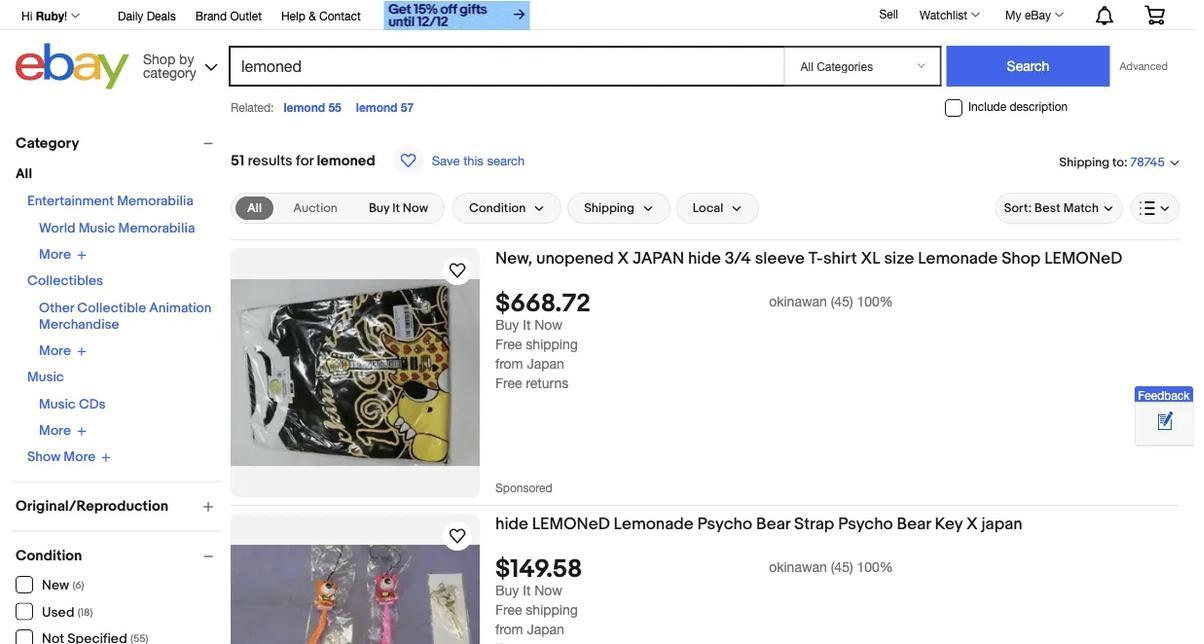 Task type: describe. For each thing, give the bounding box(es) containing it.
size
[[885, 248, 915, 269]]

1 horizontal spatial hide
[[688, 248, 722, 269]]

0 vertical spatial buy
[[369, 201, 390, 216]]

my ebay link
[[995, 3, 1073, 26]]

results
[[248, 152, 293, 169]]

main content containing $668.72
[[231, 125, 1180, 645]]

:
[[1125, 155, 1128, 170]]

1 vertical spatial memorabilia
[[118, 221, 195, 237]]

other collectible animation merchandise
[[39, 300, 212, 334]]

music cds
[[39, 397, 106, 413]]

new, unopened x japan hide 3/4 sleeve t-shirt xl size lemonade shop lemoned link
[[496, 248, 1180, 272]]

new,
[[496, 248, 533, 269]]

lemoned
[[317, 152, 376, 169]]

watchlist
[[920, 8, 968, 21]]

feedback
[[1139, 389, 1191, 402]]

0 vertical spatial condition
[[469, 201, 526, 216]]

daily deals
[[118, 9, 176, 22]]

category
[[16, 134, 79, 152]]

(45) for $668.72
[[831, 293, 854, 309]]

0 horizontal spatial condition
[[16, 548, 82, 565]]

more button for world
[[39, 247, 87, 263]]

hide lemoned lemonade psycho bear strap psycho bear key x japan image
[[231, 545, 480, 645]]

1 psycho from the left
[[698, 514, 753, 535]]

brand
[[195, 9, 227, 22]]

more for music cds
[[39, 423, 71, 440]]

0 vertical spatial lemonade
[[919, 248, 999, 269]]

ruby
[[36, 9, 64, 22]]

watchlist link
[[910, 3, 990, 26]]

xl
[[861, 248, 881, 269]]

category
[[143, 64, 196, 80]]

my ebay
[[1006, 8, 1052, 21]]

ebay
[[1025, 8, 1052, 21]]

local
[[693, 201, 724, 216]]

used
[[42, 605, 74, 621]]

none submit inside shop by category banner
[[947, 46, 1111, 87]]

daily deals link
[[118, 6, 176, 27]]

sell link
[[871, 7, 908, 21]]

free for $668.72
[[496, 336, 522, 353]]

animation
[[149, 300, 212, 317]]

free for $149.58
[[496, 602, 522, 618]]

shipping to : 78745
[[1060, 155, 1166, 170]]

save
[[432, 153, 460, 168]]

okinawan for $149.58
[[770, 559, 828, 575]]

save this search
[[432, 153, 525, 168]]

entertainment memorabilia link
[[27, 193, 194, 210]]

$668.72
[[496, 289, 591, 319]]

lemond 55
[[284, 100, 342, 114]]

from for $149.58
[[496, 622, 524, 638]]

other
[[39, 300, 74, 317]]

my
[[1006, 8, 1022, 21]]

match
[[1064, 201, 1100, 216]]

new, unopened x japan hide 3/4 sleeve t-shirt xl size lemonade shop lemoned heading
[[496, 248, 1123, 269]]

advanced link
[[1111, 47, 1178, 86]]

music for music
[[27, 370, 64, 386]]

description
[[1010, 100, 1069, 114]]

deals
[[147, 9, 176, 22]]

x inside hide lemoned lemonade psycho bear strap psycho bear key x japan link
[[967, 514, 978, 535]]

collectibles
[[27, 273, 103, 290]]

brand outlet
[[195, 9, 262, 22]]

search
[[487, 153, 525, 168]]

sell
[[880, 7, 899, 21]]

now for $149.58
[[535, 583, 563, 599]]

okinawan for $668.72
[[770, 293, 828, 309]]

57
[[401, 100, 414, 114]]

for
[[296, 152, 314, 169]]

shop by category banner
[[11, 0, 1180, 94]]

0 vertical spatial memorabilia
[[117, 193, 194, 210]]

save this search button
[[387, 144, 531, 177]]

key
[[935, 514, 963, 535]]

shipping for $149.58
[[526, 602, 578, 618]]

shop by category
[[143, 51, 196, 80]]

entertainment memorabilia
[[27, 193, 194, 210]]

more button for other
[[39, 343, 87, 360]]

returns
[[526, 375, 569, 392]]

51
[[231, 152, 245, 169]]

to
[[1113, 155, 1125, 170]]

&
[[309, 9, 316, 22]]

get an extra 15% off image
[[384, 1, 531, 30]]

lemond for lemond 57
[[356, 100, 398, 114]]

Search for anything text field
[[232, 48, 781, 85]]

sort: best match
[[1005, 201, 1100, 216]]

world music memorabilia link
[[39, 221, 195, 237]]

hide lemoned lemonade psycho bear strap psycho bear key x japan link
[[496, 514, 1180, 538]]

watch hide lemoned lemonade psycho bear strap psycho bear key x japan image
[[446, 525, 469, 548]]

3/4
[[725, 248, 752, 269]]

help & contact
[[281, 9, 361, 22]]

listing options selector. list view selected. image
[[1140, 201, 1172, 216]]

(18)
[[78, 607, 93, 619]]

original/reproduction
[[16, 498, 168, 516]]

lemond 57
[[356, 100, 414, 114]]

more for other collectible animation merchandise
[[39, 343, 71, 360]]

0 vertical spatial lemoned
[[1045, 248, 1123, 269]]

show more button
[[27, 449, 111, 466]]

new (6)
[[42, 578, 84, 595]]

more for world music memorabilia
[[39, 247, 71, 263]]

unopened
[[537, 248, 614, 269]]

it for $668.72
[[523, 317, 531, 333]]

help
[[281, 9, 306, 22]]

(45) for $149.58
[[831, 559, 854, 575]]

watch new, unopened x japan hide 3/4 sleeve t-shirt xl size lemonade shop lemoned image
[[446, 259, 469, 282]]

shipping for $668.72
[[526, 336, 578, 353]]

now for $668.72
[[535, 317, 563, 333]]

0 vertical spatial it
[[393, 201, 400, 216]]

advanced
[[1120, 60, 1169, 73]]



Task type: locate. For each thing, give the bounding box(es) containing it.
1 vertical spatial x
[[967, 514, 978, 535]]

music down music link
[[39, 397, 76, 413]]

1 vertical spatial shipping
[[585, 201, 635, 216]]

1 vertical spatial shipping
[[526, 602, 578, 618]]

entertainment
[[27, 193, 114, 210]]

55
[[329, 100, 342, 114]]

None submit
[[947, 46, 1111, 87]]

it inside okinawan (45) 100% buy it now free shipping from japan
[[523, 583, 531, 599]]

0 horizontal spatial condition button
[[16, 548, 222, 565]]

(45)
[[831, 293, 854, 309], [831, 559, 854, 575]]

now inside okinawan (45) 100% buy it now free shipping from japan free returns
[[535, 317, 563, 333]]

1 vertical spatial more button
[[39, 343, 87, 360]]

buy
[[369, 201, 390, 216], [496, 317, 519, 333], [496, 583, 519, 599]]

100% down xl
[[857, 293, 894, 309]]

shipping inside okinawan (45) 100% buy it now free shipping from japan free returns
[[526, 336, 578, 353]]

more up music link
[[39, 343, 71, 360]]

main content
[[231, 125, 1180, 645]]

2 vertical spatial now
[[535, 583, 563, 599]]

1 100% from the top
[[857, 293, 894, 309]]

2 100% from the top
[[857, 559, 894, 575]]

free left returns
[[496, 375, 522, 392]]

best
[[1035, 201, 1061, 216]]

buy it now link
[[357, 197, 440, 220]]

music cds link
[[39, 397, 106, 413]]

new, unopened x japan hide 3/4 sleeve t-shirt xl size lemonade shop lemoned
[[496, 248, 1123, 269]]

okinawan inside okinawan (45) 100% buy it now free shipping from japan free returns
[[770, 293, 828, 309]]

1 vertical spatial shop
[[1002, 248, 1041, 269]]

(45) down hide lemoned lemonade psycho bear strap psycho bear key x japan link in the bottom of the page
[[831, 559, 854, 575]]

0 horizontal spatial shipping
[[585, 201, 635, 216]]

(45) inside okinawan (45) 100% buy it now free shipping from japan free returns
[[831, 293, 854, 309]]

shop by category button
[[134, 43, 222, 85]]

3 free from the top
[[496, 602, 522, 618]]

0 horizontal spatial x
[[618, 248, 629, 269]]

1 vertical spatial free
[[496, 375, 522, 392]]

japan inside okinawan (45) 100% buy it now free shipping from japan free returns
[[527, 356, 565, 372]]

0 vertical spatial music
[[79, 221, 115, 237]]

lemonade up okinawan (45) 100% buy it now free shipping from japan
[[614, 514, 694, 535]]

shipping for shipping to : 78745
[[1060, 155, 1110, 170]]

from for $668.72
[[496, 356, 524, 372]]

brand outlet link
[[195, 6, 262, 27]]

other collectible animation merchandise link
[[39, 300, 212, 334]]

bear
[[757, 514, 791, 535], [897, 514, 932, 535]]

free down $668.72
[[496, 336, 522, 353]]

from inside okinawan (45) 100% buy it now free shipping from japan free returns
[[496, 356, 524, 372]]

all link
[[236, 197, 274, 220]]

buy inside okinawan (45) 100% buy it now free shipping from japan
[[496, 583, 519, 599]]

condition down search
[[469, 201, 526, 216]]

100%
[[857, 293, 894, 309], [857, 559, 894, 575]]

1 horizontal spatial x
[[967, 514, 978, 535]]

0 vertical spatial from
[[496, 356, 524, 372]]

okinawan
[[770, 293, 828, 309], [770, 559, 828, 575]]

1 from from the top
[[496, 356, 524, 372]]

1 horizontal spatial lemond
[[356, 100, 398, 114]]

local button
[[677, 193, 760, 224]]

more button up the collectibles link
[[39, 247, 87, 263]]

buy inside okinawan (45) 100% buy it now free shipping from japan free returns
[[496, 317, 519, 333]]

shipping inside dropdown button
[[585, 201, 635, 216]]

music for music cds
[[39, 397, 76, 413]]

1 vertical spatial japan
[[527, 622, 565, 638]]

(45) inside okinawan (45) 100% buy it now free shipping from japan
[[831, 559, 854, 575]]

2 shipping from the top
[[526, 602, 578, 618]]

2 vertical spatial buy
[[496, 583, 519, 599]]

lemoned down match
[[1045, 248, 1123, 269]]

shipping up 'unopened'
[[585, 201, 635, 216]]

psycho right strap
[[839, 514, 894, 535]]

1 horizontal spatial shipping
[[1060, 155, 1110, 170]]

lemoned up $149.58
[[532, 514, 610, 535]]

0 vertical spatial (45)
[[831, 293, 854, 309]]

1 shipping from the top
[[526, 336, 578, 353]]

2 lemond from the left
[[356, 100, 398, 114]]

100% down hide lemoned lemonade psycho bear strap psycho bear key x japan link in the bottom of the page
[[857, 559, 894, 575]]

free inside okinawan (45) 100% buy it now free shipping from japan
[[496, 602, 522, 618]]

japan for $668.72
[[527, 356, 565, 372]]

buy it now
[[369, 201, 428, 216]]

1 vertical spatial okinawan
[[770, 559, 828, 575]]

japan
[[982, 514, 1023, 535]]

!
[[64, 9, 67, 22]]

all down category
[[16, 166, 32, 183]]

it
[[393, 201, 400, 216], [523, 317, 531, 333], [523, 583, 531, 599]]

shirt
[[824, 248, 858, 269]]

all down "results"
[[247, 201, 262, 216]]

cds
[[79, 397, 106, 413]]

sort: best match button
[[996, 193, 1124, 224]]

shop inside shop by category
[[143, 51, 175, 67]]

1 free from the top
[[496, 336, 522, 353]]

0 horizontal spatial psycho
[[698, 514, 753, 535]]

lemond left 57
[[356, 100, 398, 114]]

merchandise
[[39, 317, 119, 334]]

0 vertical spatial shipping
[[526, 336, 578, 353]]

psycho up okinawan (45) 100% buy it now free shipping from japan
[[698, 514, 753, 535]]

show
[[27, 449, 61, 466]]

2 okinawan from the top
[[770, 559, 828, 575]]

sort:
[[1005, 201, 1033, 216]]

2 more button from the top
[[39, 343, 87, 360]]

shop inside main content
[[1002, 248, 1041, 269]]

shipping
[[1060, 155, 1110, 170], [585, 201, 635, 216]]

1 vertical spatial condition
[[16, 548, 82, 565]]

from inside okinawan (45) 100% buy it now free shipping from japan
[[496, 622, 524, 638]]

lemond left 55 in the top left of the page
[[284, 100, 325, 114]]

more
[[39, 247, 71, 263], [39, 343, 71, 360], [39, 423, 71, 440], [64, 449, 96, 466]]

used (18)
[[42, 605, 93, 621]]

music up music cds link
[[27, 370, 64, 386]]

0 vertical spatial free
[[496, 336, 522, 353]]

0 vertical spatial okinawan
[[770, 293, 828, 309]]

okinawan down strap
[[770, 559, 828, 575]]

2 vertical spatial it
[[523, 583, 531, 599]]

0 horizontal spatial shop
[[143, 51, 175, 67]]

it inside okinawan (45) 100% buy it now free shipping from japan free returns
[[523, 317, 531, 333]]

0 vertical spatial hide
[[688, 248, 722, 269]]

0 horizontal spatial hide
[[496, 514, 529, 535]]

collectibles link
[[27, 273, 103, 290]]

category button
[[16, 134, 222, 152]]

0 vertical spatial shop
[[143, 51, 175, 67]]

0 horizontal spatial all
[[16, 166, 32, 183]]

0 vertical spatial now
[[403, 201, 428, 216]]

(45) down new, unopened x japan hide 3/4 sleeve t-shirt xl size lemonade shop lemoned link
[[831, 293, 854, 309]]

1 horizontal spatial lemonade
[[919, 248, 999, 269]]

memorabilia down entertainment memorabilia
[[118, 221, 195, 237]]

japan up returns
[[527, 356, 565, 372]]

more down world
[[39, 247, 71, 263]]

okinawan (45) 100% buy it now free shipping from japan
[[496, 559, 894, 638]]

bear left key
[[897, 514, 932, 535]]

world
[[39, 221, 76, 237]]

lemonade
[[919, 248, 999, 269], [614, 514, 694, 535]]

more button
[[39, 247, 87, 263], [39, 343, 87, 360], [39, 423, 87, 440]]

1 horizontal spatial shop
[[1002, 248, 1041, 269]]

1 vertical spatial buy
[[496, 317, 519, 333]]

1 horizontal spatial all
[[247, 201, 262, 216]]

more button down merchandise
[[39, 343, 87, 360]]

1 more button from the top
[[39, 247, 87, 263]]

1 horizontal spatial condition
[[469, 201, 526, 216]]

0 vertical spatial more button
[[39, 247, 87, 263]]

condition up new
[[16, 548, 82, 565]]

1 vertical spatial from
[[496, 622, 524, 638]]

okinawan (45) 100% buy it now free shipping from japan free returns
[[496, 293, 894, 392]]

0 horizontal spatial lemond
[[284, 100, 325, 114]]

1 vertical spatial 100%
[[857, 559, 894, 575]]

0 horizontal spatial bear
[[757, 514, 791, 535]]

more button up show more
[[39, 423, 87, 440]]

1 vertical spatial now
[[535, 317, 563, 333]]

2 japan from the top
[[527, 622, 565, 638]]

0 vertical spatial japan
[[527, 356, 565, 372]]

music
[[79, 221, 115, 237], [27, 370, 64, 386], [39, 397, 76, 413]]

account navigation
[[11, 0, 1180, 33]]

1 horizontal spatial bear
[[897, 514, 932, 535]]

1 vertical spatial all
[[247, 201, 262, 216]]

japan down $149.58
[[527, 622, 565, 638]]

shipping inside the shipping to : 78745
[[1060, 155, 1110, 170]]

more right show
[[64, 449, 96, 466]]

2 vertical spatial music
[[39, 397, 76, 413]]

2 free from the top
[[496, 375, 522, 392]]

sleeve
[[755, 248, 805, 269]]

0 horizontal spatial lemonade
[[614, 514, 694, 535]]

lemond for lemond 55
[[284, 100, 325, 114]]

from down $149.58
[[496, 622, 524, 638]]

(6)
[[73, 580, 84, 593]]

it for $149.58
[[523, 583, 531, 599]]

japan
[[633, 248, 685, 269]]

condition
[[469, 201, 526, 216], [16, 548, 82, 565]]

1 vertical spatial hide
[[496, 514, 529, 535]]

include description
[[969, 100, 1069, 114]]

japan for $149.58
[[527, 622, 565, 638]]

condition button
[[453, 193, 562, 224], [16, 548, 222, 565]]

1 horizontal spatial condition button
[[453, 193, 562, 224]]

auction
[[293, 201, 338, 216]]

0 vertical spatial shipping
[[1060, 155, 1110, 170]]

auction link
[[282, 197, 350, 220]]

bear left strap
[[757, 514, 791, 535]]

1 vertical spatial condition button
[[16, 548, 222, 565]]

1 bear from the left
[[757, 514, 791, 535]]

0 vertical spatial all
[[16, 166, 32, 183]]

1 vertical spatial lemoned
[[532, 514, 610, 535]]

x right key
[[967, 514, 978, 535]]

100% inside okinawan (45) 100% buy it now free shipping from japan
[[857, 559, 894, 575]]

1 vertical spatial music
[[27, 370, 64, 386]]

collectible
[[77, 300, 146, 317]]

japan inside okinawan (45) 100% buy it now free shipping from japan
[[527, 622, 565, 638]]

new
[[42, 578, 69, 595]]

All selected text field
[[247, 200, 262, 217]]

hide left the 3/4 on the top of page
[[688, 248, 722, 269]]

condition button down search
[[453, 193, 562, 224]]

1 lemond from the left
[[284, 100, 325, 114]]

buy for $668.72
[[496, 317, 519, 333]]

now inside okinawan (45) 100% buy it now free shipping from japan
[[535, 583, 563, 599]]

buy for $149.58
[[496, 583, 519, 599]]

more up show more
[[39, 423, 71, 440]]

x inside new, unopened x japan hide 3/4 sleeve t-shirt xl size lemonade shop lemoned link
[[618, 248, 629, 269]]

0 vertical spatial 100%
[[857, 293, 894, 309]]

x left the "japan"
[[618, 248, 629, 269]]

3 more button from the top
[[39, 423, 87, 440]]

shop down sort:
[[1002, 248, 1041, 269]]

0 vertical spatial condition button
[[453, 193, 562, 224]]

shipping inside okinawan (45) 100% buy it now free shipping from japan
[[526, 602, 578, 618]]

2 from from the top
[[496, 622, 524, 638]]

shipping down $149.58
[[526, 602, 578, 618]]

51 results for lemoned
[[231, 152, 376, 169]]

this
[[464, 153, 484, 168]]

t-
[[809, 248, 824, 269]]

1 (45) from the top
[[831, 293, 854, 309]]

1 okinawan from the top
[[770, 293, 828, 309]]

0 vertical spatial x
[[618, 248, 629, 269]]

from down $668.72
[[496, 356, 524, 372]]

hide up $149.58
[[496, 514, 529, 535]]

lemonade right "size"
[[919, 248, 999, 269]]

hide lemoned lemonade psycho bear strap psycho bear key x japan heading
[[496, 514, 1023, 535]]

music down entertainment memorabilia
[[79, 221, 115, 237]]

1 horizontal spatial psycho
[[839, 514, 894, 535]]

1 vertical spatial it
[[523, 317, 531, 333]]

2 vertical spatial free
[[496, 602, 522, 618]]

100% for $149.58
[[857, 559, 894, 575]]

include
[[969, 100, 1007, 114]]

new, unopened x japan hide 3/4 sleeve t-shirt xl size lemonade shop lemoned image
[[231, 280, 480, 466]]

1 japan from the top
[[527, 356, 565, 372]]

shipping for shipping
[[585, 201, 635, 216]]

your shopping cart image
[[1144, 5, 1167, 25]]

hi ruby !
[[21, 9, 67, 22]]

0 horizontal spatial lemoned
[[532, 514, 610, 535]]

shop left by
[[143, 51, 175, 67]]

strap
[[795, 514, 835, 535]]

100% for $668.72
[[857, 293, 894, 309]]

shop
[[143, 51, 175, 67], [1002, 248, 1041, 269]]

hide lemoned lemonade psycho bear strap psycho bear key x japan
[[496, 514, 1023, 535]]

78745
[[1131, 155, 1166, 170]]

1 vertical spatial lemonade
[[614, 514, 694, 535]]

1 horizontal spatial lemoned
[[1045, 248, 1123, 269]]

100% inside okinawan (45) 100% buy it now free shipping from japan free returns
[[857, 293, 894, 309]]

1 vertical spatial (45)
[[831, 559, 854, 575]]

2 bear from the left
[[897, 514, 932, 535]]

contact
[[319, 9, 361, 22]]

show more
[[27, 449, 96, 466]]

more button for music
[[39, 423, 87, 440]]

2 (45) from the top
[[831, 559, 854, 575]]

2 vertical spatial more button
[[39, 423, 87, 440]]

condition button down original/reproduction dropdown button on the left bottom of page
[[16, 548, 222, 565]]

shipping up returns
[[526, 336, 578, 353]]

original/reproduction button
[[16, 498, 222, 516]]

free down $149.58
[[496, 602, 522, 618]]

world music memorabilia
[[39, 221, 195, 237]]

free
[[496, 336, 522, 353], [496, 375, 522, 392], [496, 602, 522, 618]]

memorabilia up world music memorabilia
[[117, 193, 194, 210]]

okinawan down new, unopened x japan hide 3/4 sleeve t-shirt xl size lemonade shop lemoned
[[770, 293, 828, 309]]

2 psycho from the left
[[839, 514, 894, 535]]

hi
[[21, 9, 32, 22]]

shipping left to
[[1060, 155, 1110, 170]]

all inside main content
[[247, 201, 262, 216]]

okinawan inside okinawan (45) 100% buy it now free shipping from japan
[[770, 559, 828, 575]]



Task type: vqa. For each thing, say whether or not it's contained in the screenshot.
Shipping inside the dropdown button
yes



